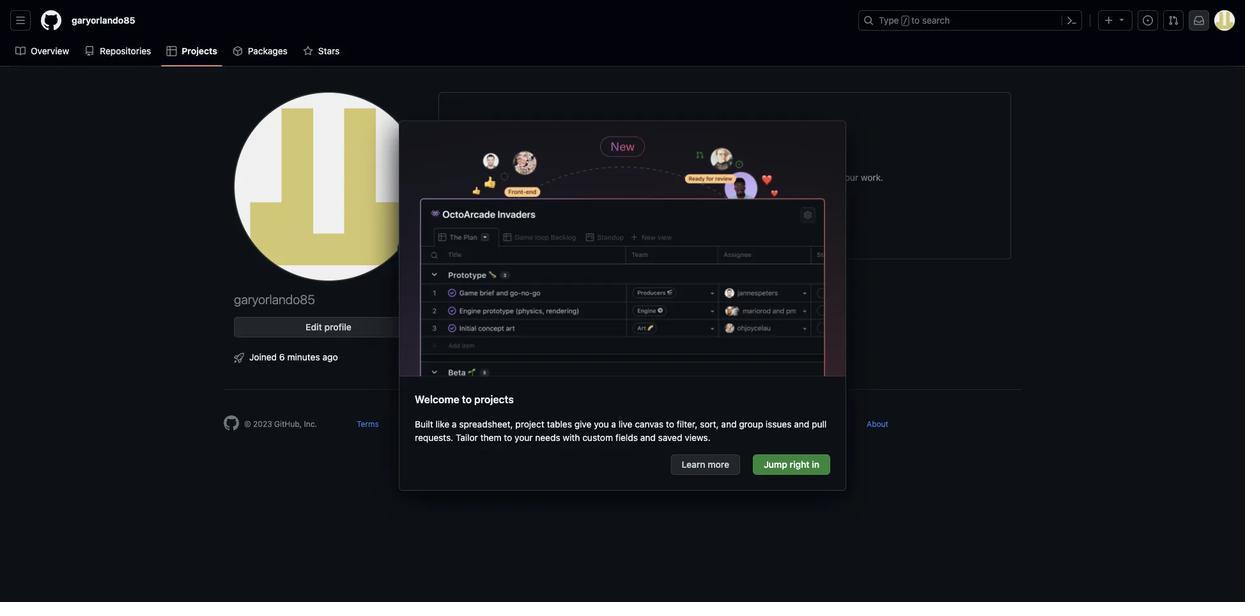 Task type: vqa. For each thing, say whether or not it's contained in the screenshot.
CODESCAN image on the left of page
no



Task type: locate. For each thing, give the bounding box(es) containing it.
spreadsheet,
[[459, 419, 513, 429]]

project inside built like a spreadsheet, project tables give you a live canvas to filter, sort, and group issues and pull requests. tailor them to your needs with custom fields and saved views.
[[516, 419, 545, 429]]

2 horizontal spatial a
[[618, 172, 623, 183]]

github inside create your first github project projects are a customizable, flexible tool for planning and tracking your work.
[[732, 148, 781, 166]]

ago
[[323, 352, 338, 362]]

fields
[[616, 432, 638, 443]]

contact github
[[603, 419, 659, 428]]

and left tracking
[[787, 172, 802, 183]]

packages link
[[228, 42, 293, 61]]

to right them
[[504, 432, 512, 443]]

a right like
[[452, 419, 457, 429]]

1 vertical spatial project
[[516, 419, 545, 429]]

1 vertical spatial github
[[634, 419, 659, 428]]

right
[[790, 460, 810, 470]]

garyorlando85 up repo icon
[[72, 15, 135, 26]]

garyorlando85 up edit
[[234, 292, 315, 307]]

your
[[667, 148, 698, 166], [840, 172, 859, 183], [515, 432, 533, 443]]

work.
[[861, 172, 884, 183]]

overview link
[[10, 42, 74, 61]]

a
[[618, 172, 623, 183], [452, 419, 457, 429], [611, 419, 616, 429]]

0 vertical spatial projects
[[182, 46, 217, 56]]

type / to search
[[879, 15, 950, 26]]

projects
[[182, 46, 217, 56], [566, 172, 600, 183]]

issues
[[766, 419, 792, 429]]

projects left are
[[566, 172, 600, 183]]

0 vertical spatial project
[[784, 148, 833, 166]]

tailor
[[456, 432, 478, 443]]

your up flexible
[[667, 148, 698, 166]]

book image
[[15, 46, 26, 56]]

projects inside projects link
[[182, 46, 217, 56]]

1 horizontal spatial projects
[[566, 172, 600, 183]]

training
[[772, 419, 800, 428]]

git pull request image
[[1169, 15, 1179, 26]]

change your avatar image
[[234, 92, 423, 281]]

project
[[784, 148, 833, 166], [516, 419, 545, 429]]

learn more
[[682, 460, 730, 470]]

project inside create your first github project projects are a customizable, flexible tool for planning and tracking your work.
[[784, 148, 833, 166]]

github inside footer
[[634, 419, 659, 428]]

0 horizontal spatial your
[[515, 432, 533, 443]]

packages
[[248, 46, 288, 56]]

0 vertical spatial your
[[667, 148, 698, 166]]

a right are
[[618, 172, 623, 183]]

edit profile button
[[234, 317, 423, 338]]

github up planning
[[732, 148, 781, 166]]

built
[[415, 419, 433, 429]]

to
[[912, 15, 920, 26], [462, 394, 472, 406], [666, 419, 674, 429], [504, 432, 512, 443]]

0 vertical spatial github
[[732, 148, 781, 166]]

in
[[812, 460, 820, 470]]

github
[[732, 148, 781, 166], [634, 419, 659, 428]]

and left pull in the right of the page
[[794, 419, 810, 429]]

0 horizontal spatial project
[[516, 419, 545, 429]]

1 vertical spatial projects
[[566, 172, 600, 183]]

projects right table image
[[182, 46, 217, 56]]

0 horizontal spatial github
[[634, 419, 659, 428]]

you
[[594, 419, 609, 429]]

for
[[735, 172, 747, 183]]

0 horizontal spatial projects
[[182, 46, 217, 56]]

your left work.
[[840, 172, 859, 183]]

0 horizontal spatial a
[[452, 419, 457, 429]]

6
[[279, 352, 285, 362]]

create
[[617, 148, 663, 166]]

create your first github project projects are a customizable, flexible tool for planning and tracking your work.
[[566, 148, 884, 183]]

jump right in button
[[753, 455, 830, 475]]

overview
[[31, 46, 69, 56]]

github,
[[274, 419, 302, 428]]

1 vertical spatial garyorlando85
[[234, 292, 315, 307]]

docs link
[[559, 419, 578, 428]]

2 vertical spatial your
[[515, 432, 533, 443]]

1 horizontal spatial github
[[732, 148, 781, 166]]

github right 'live'
[[634, 419, 659, 428]]

privacy link
[[404, 419, 431, 428]]

1 horizontal spatial project
[[784, 148, 833, 166]]

a inside create your first github project projects are a customizable, flexible tool for planning and tracking your work.
[[618, 172, 623, 183]]

homepage image
[[41, 10, 61, 31]]

pricing
[[684, 419, 709, 428]]

contact
[[603, 419, 631, 428]]

planning
[[749, 172, 784, 183]]

2 horizontal spatial your
[[840, 172, 859, 183]]

learn more link
[[671, 455, 740, 475]]

1 horizontal spatial garyorlando85
[[234, 292, 315, 307]]

©
[[244, 419, 251, 428]]

a left 'live'
[[611, 419, 616, 429]]

about link
[[867, 419, 889, 428]]

project for spreadsheet,
[[516, 419, 545, 429]]

1 horizontal spatial a
[[611, 419, 616, 429]]

smiley image
[[405, 244, 415, 254]]

table image
[[166, 46, 177, 56]]

training link
[[772, 419, 800, 428]]

tracking
[[804, 172, 838, 183]]

your down status link
[[515, 432, 533, 443]]

customizable,
[[625, 172, 683, 183]]

/
[[903, 17, 908, 26]]

privacy
[[404, 419, 431, 428]]

stars link
[[298, 42, 345, 61]]

notifications image
[[1194, 15, 1205, 26]]

project up needs
[[516, 419, 545, 429]]

package image
[[233, 46, 243, 56]]

projects inside create your first github project projects are a customizable, flexible tool for planning and tracking your work.
[[566, 172, 600, 183]]

api link
[[734, 419, 746, 428]]

joined
[[249, 352, 277, 362]]

more
[[708, 460, 730, 470]]

project for github
[[784, 148, 833, 166]]

security
[[456, 419, 486, 428]]

0 vertical spatial garyorlando85
[[72, 15, 135, 26]]

to right /
[[912, 15, 920, 26]]

tool
[[717, 172, 733, 183]]

project up tracking
[[784, 148, 833, 166]]

footer
[[214, 389, 1032, 463]]



Task type: describe. For each thing, give the bounding box(es) containing it.
welcome
[[415, 394, 459, 406]]

and inside create your first github project projects are a customizable, flexible tool for planning and tracking your work.
[[787, 172, 802, 183]]

repo image
[[85, 46, 95, 56]]

table image
[[717, 123, 733, 139]]

search
[[922, 15, 950, 26]]

your inside built like a spreadsheet, project tables give you a live canvas to filter, sort, and group issues and pull requests. tailor them to your needs with custom fields and saved views.
[[515, 432, 533, 443]]

security link
[[456, 419, 486, 428]]

welcome to projects
[[415, 394, 514, 406]]

group
[[739, 419, 763, 429]]

tables
[[547, 419, 572, 429]]

stars
[[318, 46, 340, 56]]

contact github link
[[603, 419, 659, 428]]

them
[[481, 432, 502, 443]]

garyorlando85 link
[[66, 10, 140, 31]]

docs
[[559, 419, 578, 428]]

footer containing © 2023 github, inc.
[[214, 389, 1032, 463]]

first
[[701, 148, 729, 166]]

live
[[619, 419, 633, 429]]

terms
[[357, 419, 379, 428]]

like
[[436, 419, 450, 429]]

minutes
[[287, 352, 320, 362]]

flexible
[[685, 172, 715, 183]]

0 horizontal spatial garyorlando85
[[72, 15, 135, 26]]

repositories link
[[79, 42, 156, 61]]

star image
[[303, 46, 313, 56]]

joined 6 minutes ago
[[249, 352, 338, 362]]

pricing link
[[684, 419, 709, 428]]

are
[[603, 172, 616, 183]]

custom
[[583, 432, 613, 443]]

to up the saved
[[666, 419, 674, 429]]

filter,
[[677, 419, 698, 429]]

inc.
[[304, 419, 317, 428]]

homepage image
[[224, 416, 239, 431]]

status link
[[511, 419, 534, 428]]

about
[[867, 419, 889, 428]]

pull
[[812, 419, 827, 429]]

give
[[575, 419, 592, 429]]

learn
[[682, 460, 706, 470]]

projects link
[[161, 42, 222, 61]]

jump right in
[[764, 460, 820, 470]]

triangle down image
[[1117, 14, 1127, 25]]

requests.
[[415, 432, 453, 443]]

status
[[511, 419, 534, 428]]

rocket image
[[234, 353, 244, 363]]

blog
[[826, 419, 842, 428]]

with
[[563, 432, 580, 443]]

© 2023 github, inc.
[[244, 419, 317, 428]]

edit profile
[[306, 322, 352, 332]]

blog link
[[826, 419, 842, 428]]

canvas
[[635, 419, 664, 429]]

issue opened image
[[1143, 15, 1153, 26]]

1 horizontal spatial your
[[667, 148, 698, 166]]

command palette image
[[1067, 15, 1077, 26]]

projects
[[474, 394, 514, 406]]

edit
[[306, 322, 322, 332]]

to up security
[[462, 394, 472, 406]]

2023
[[253, 419, 272, 428]]

repositories
[[100, 46, 151, 56]]

views.
[[685, 432, 711, 443]]

jump
[[764, 460, 788, 470]]

terms link
[[357, 419, 379, 428]]

profile
[[324, 322, 352, 332]]

and down the canvas
[[640, 432, 656, 443]]

saved
[[658, 432, 682, 443]]

needs
[[535, 432, 560, 443]]

sort,
[[700, 419, 719, 429]]

type
[[879, 15, 899, 26]]

1 vertical spatial your
[[840, 172, 859, 183]]

and right sort,
[[721, 419, 737, 429]]

built like a spreadsheet, project tables give you a live canvas to filter, sort, and group issues and pull requests. tailor them to your needs with custom fields and saved views.
[[415, 419, 827, 443]]

api
[[734, 419, 746, 428]]

plus image
[[1104, 15, 1114, 26]]



